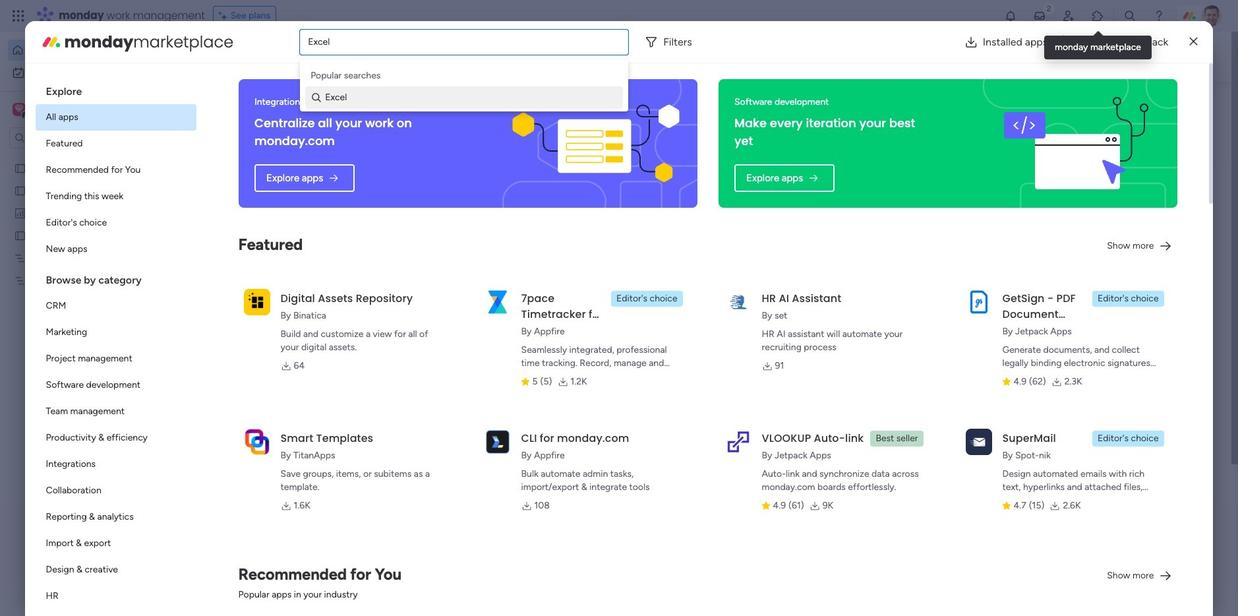 Task type: describe. For each thing, give the bounding box(es) containing it.
2 banner logo image from the left
[[991, 79, 1163, 208]]

1 heading from the top
[[35, 74, 196, 104]]

Dropdown input text field
[[308, 36, 331, 47]]

monday marketplace image
[[1092, 9, 1105, 22]]

templates image image
[[993, 265, 1168, 356]]

1 vertical spatial terry turtle image
[[274, 590, 301, 616]]

Search in workspace field
[[28, 130, 110, 145]]

2 image
[[1044, 1, 1055, 16]]

quick search results list box
[[243, 123, 950, 460]]

v2 bolt switch image
[[1095, 49, 1103, 64]]

component image
[[260, 423, 272, 435]]

1 horizontal spatial terry turtle image
[[1202, 5, 1223, 26]]

1 check circle image from the top
[[1001, 124, 1010, 134]]

help image
[[1153, 9, 1166, 22]]



Task type: vqa. For each thing, say whether or not it's contained in the screenshot.
heading to the bottom
yes



Task type: locate. For each thing, give the bounding box(es) containing it.
0 horizontal spatial terry turtle image
[[274, 590, 301, 616]]

1 vertical spatial dapulse x slim image
[[1160, 96, 1175, 111]]

0 horizontal spatial dapulse x slim image
[[1160, 96, 1175, 111]]

public board image
[[14, 162, 26, 174], [14, 229, 26, 241], [260, 241, 274, 255]]

getting started element
[[982, 481, 1179, 534]]

close recently visited image
[[243, 108, 259, 123]]

public board image
[[14, 184, 26, 197]]

monday marketplace image
[[41, 31, 62, 52]]

0 vertical spatial dapulse x slim image
[[1190, 34, 1198, 50]]

workspace image
[[13, 102, 26, 117], [15, 102, 24, 117]]

dapulse x slim image
[[1190, 34, 1198, 50], [1160, 96, 1175, 111]]

1 horizontal spatial dapulse x slim image
[[1190, 34, 1198, 50]]

terry turtle image
[[1202, 5, 1223, 26], [274, 590, 301, 616]]

0 horizontal spatial banner logo image
[[511, 79, 682, 208]]

workspace selection element
[[13, 102, 110, 119]]

banner logo image
[[511, 79, 682, 208], [991, 79, 1163, 208]]

notifications image
[[1005, 9, 1018, 22]]

2 check circle image from the top
[[1001, 141, 1010, 151]]

list box
[[35, 74, 196, 616], [0, 154, 168, 469]]

see plans image
[[219, 9, 231, 23]]

public dashboard image
[[14, 206, 26, 219]]

1 horizontal spatial banner logo image
[[991, 79, 1163, 208]]

invite members image
[[1063, 9, 1076, 22]]

0 vertical spatial check circle image
[[1001, 124, 1010, 134]]

public board image inside quick search results "list box"
[[260, 241, 274, 255]]

2 workspace image from the left
[[15, 102, 24, 117]]

check circle image
[[1001, 124, 1010, 134], [1001, 141, 1010, 151]]

app logo image
[[244, 289, 270, 315], [485, 289, 511, 315], [725, 289, 752, 315], [966, 289, 992, 315], [244, 429, 270, 455], [485, 429, 511, 455], [725, 429, 752, 455], [966, 429, 992, 455]]

1 banner logo image from the left
[[511, 79, 682, 208]]

1 vertical spatial heading
[[35, 263, 196, 293]]

option
[[8, 40, 160, 61], [8, 62, 160, 83], [35, 104, 196, 131], [35, 131, 196, 157], [0, 156, 168, 159], [35, 157, 196, 183], [35, 183, 196, 210], [35, 210, 196, 236], [35, 236, 196, 263], [35, 293, 196, 319], [35, 319, 196, 346], [35, 346, 196, 372], [35, 372, 196, 398], [35, 398, 196, 425], [35, 425, 196, 451], [35, 451, 196, 478], [35, 478, 196, 504], [35, 504, 196, 530], [35, 530, 196, 557], [35, 557, 196, 583], [35, 583, 196, 609]]

update feed image
[[1034, 9, 1047, 22]]

search everything image
[[1124, 9, 1137, 22]]

0 vertical spatial heading
[[35, 74, 196, 104]]

0 vertical spatial terry turtle image
[[1202, 5, 1223, 26]]

heading
[[35, 74, 196, 104], [35, 263, 196, 293]]

1 workspace image from the left
[[13, 102, 26, 117]]

v2 user feedback image
[[992, 49, 1002, 64]]

1 vertical spatial check circle image
[[1001, 141, 1010, 151]]

2 heading from the top
[[35, 263, 196, 293]]

select product image
[[12, 9, 25, 22]]



